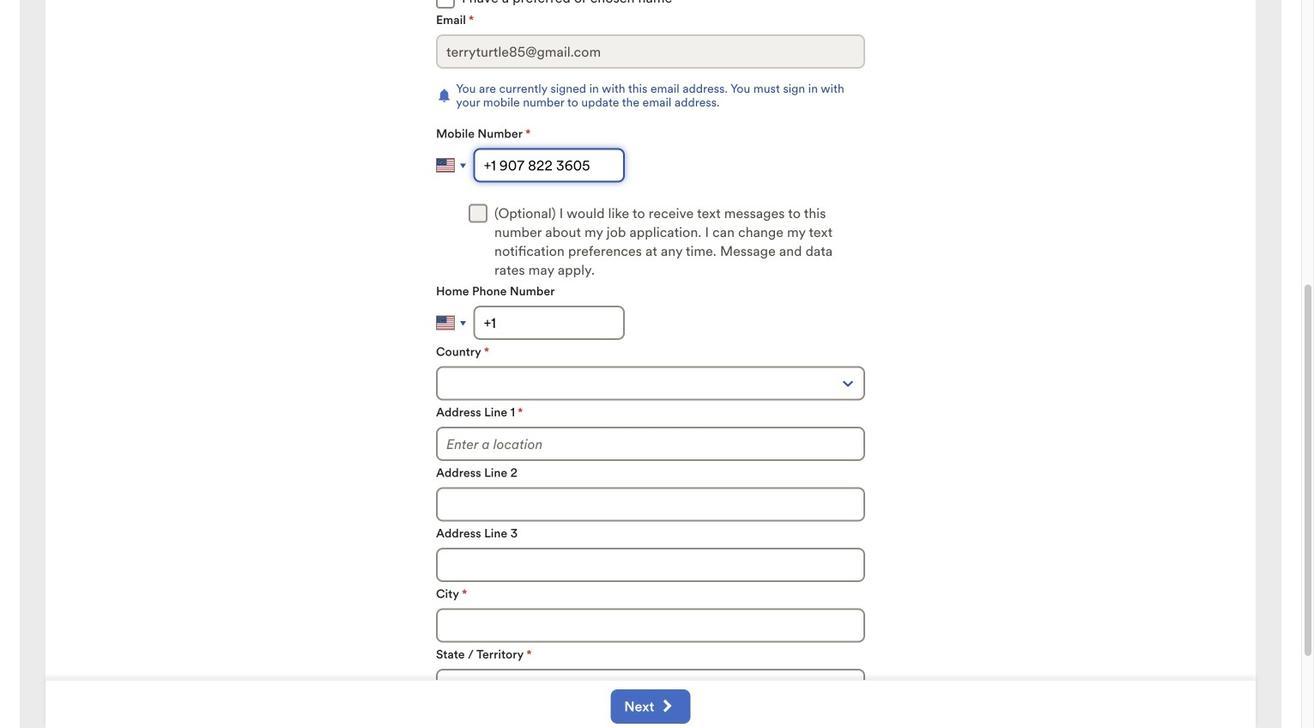 Task type: locate. For each thing, give the bounding box(es) containing it.
None text field
[[436, 34, 865, 69], [436, 487, 865, 522], [436, 548, 865, 582], [436, 34, 865, 69], [436, 487, 865, 522], [436, 548, 865, 582]]

notification image
[[436, 87, 453, 104]]

1 vertical spatial phone number telephone field
[[474, 306, 625, 340]]

chevron right image
[[659, 700, 673, 713]]

main content
[[7, 0, 1295, 728]]

Phone Number telephone field
[[474, 148, 625, 183], [474, 306, 625, 340]]

None text field
[[436, 608, 865, 643], [436, 669, 865, 703], [436, 608, 865, 643], [436, 669, 865, 703]]

0 vertical spatial phone number telephone field
[[474, 148, 625, 183]]



Task type: vqa. For each thing, say whether or not it's contained in the screenshot.
main content
yes



Task type: describe. For each thing, give the bounding box(es) containing it.
Enter a location text field
[[436, 427, 865, 461]]

1 phone number telephone field from the top
[[474, 148, 625, 183]]

2 phone number telephone field from the top
[[474, 306, 625, 340]]



